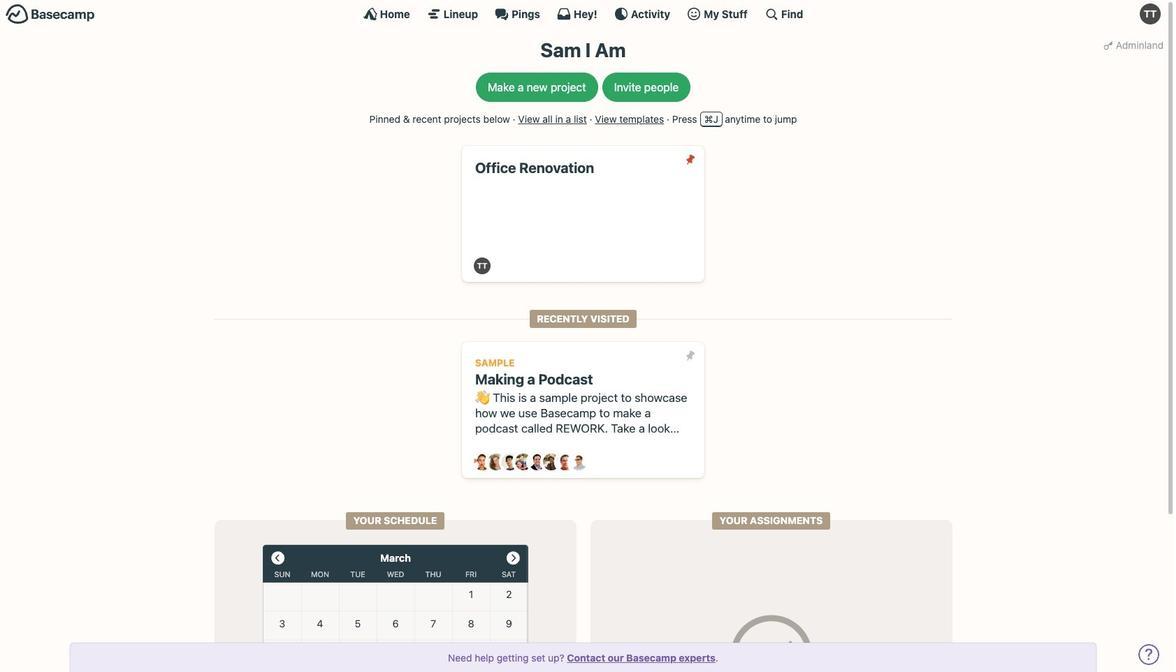 Task type: vqa. For each thing, say whether or not it's contained in the screenshot.
main element
yes



Task type: locate. For each thing, give the bounding box(es) containing it.
annie bryan image
[[474, 455, 491, 471]]

terry turtle image
[[1140, 3, 1161, 24]]

keyboard shortcut: ⌘ + / image
[[764, 7, 778, 21]]

main element
[[0, 0, 1166, 27]]

josh fiske image
[[529, 455, 546, 471]]



Task type: describe. For each thing, give the bounding box(es) containing it.
jennifer young image
[[515, 455, 532, 471]]

switch accounts image
[[6, 3, 95, 25]]

victor cooper image
[[571, 455, 587, 471]]

nicole katz image
[[543, 455, 560, 471]]

jared davis image
[[502, 455, 518, 471]]

terry turtle image
[[474, 258, 491, 275]]

steve marsh image
[[557, 455, 574, 471]]

cheryl walters image
[[488, 455, 505, 471]]



